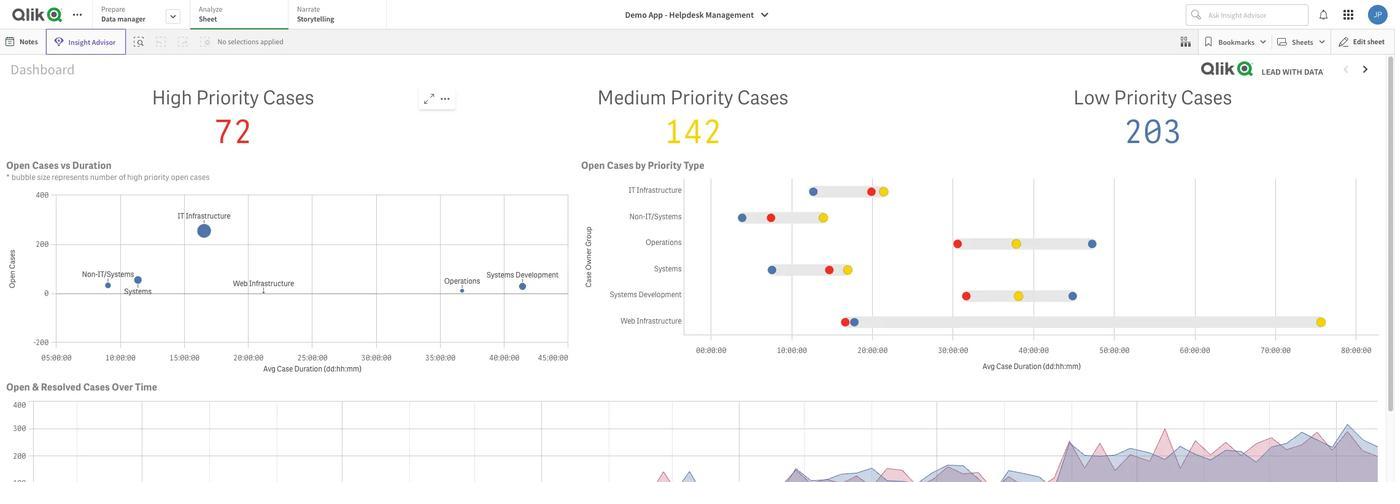 Task type: locate. For each thing, give the bounding box(es) containing it.
open
[[171, 172, 188, 182]]

priority
[[144, 172, 169, 182]]

no
[[218, 37, 226, 46]]

vs
[[61, 159, 70, 172]]

-
[[665, 9, 668, 20]]

priority inside low priority cases 203
[[1115, 85, 1178, 111]]

open left & on the left bottom
[[6, 381, 30, 394]]

priority
[[196, 85, 259, 111], [671, 85, 734, 111], [1115, 85, 1178, 111], [648, 159, 682, 172]]

open cases vs duration * bubble size represents number of high priority open cases
[[6, 159, 210, 182]]

insight advisor button
[[46, 29, 126, 55]]

application
[[0, 0, 1396, 482]]

open & resolved cases over time
[[6, 381, 157, 394]]

time
[[135, 381, 157, 394]]

low
[[1074, 85, 1111, 111]]

application containing 72
[[0, 0, 1396, 482]]

sheets button
[[1275, 32, 1329, 52]]

edit
[[1354, 37, 1367, 46]]

cases
[[190, 172, 210, 182]]

advisor
[[92, 37, 116, 46]]

open left by at the left top of the page
[[581, 159, 605, 172]]

low priority cases 203
[[1074, 85, 1233, 153]]

203
[[1124, 111, 1183, 153]]

priority inside 'medium priority cases 142'
[[671, 85, 734, 111]]

open for open cases vs duration * bubble size represents number of high priority open cases
[[6, 159, 30, 172]]

sheets
[[1293, 37, 1314, 46]]

narrate
[[297, 4, 320, 14]]

open cases by priority type
[[581, 159, 705, 172]]

*
[[6, 172, 10, 182]]

cases inside 'medium priority cases 142'
[[738, 85, 789, 111]]

high priority cases 72
[[152, 85, 314, 153]]

resolved
[[41, 381, 81, 394]]

tab list containing prepare
[[92, 0, 391, 31]]

notes button
[[2, 32, 43, 52]]

open
[[6, 159, 30, 172], [581, 159, 605, 172], [6, 381, 30, 394]]

james peterson image
[[1369, 5, 1388, 25]]

demo app - helpdesk management
[[625, 9, 754, 20]]

medium priority cases 142
[[598, 85, 789, 153]]

open left size
[[6, 159, 30, 172]]

priority inside high priority cases 72
[[196, 85, 259, 111]]

of
[[119, 172, 126, 182]]

Ask Insight Advisor text field
[[1207, 5, 1309, 25]]

duration
[[72, 159, 112, 172]]

over
[[112, 381, 133, 394]]

open for open cases by priority type
[[581, 159, 605, 172]]

notes
[[20, 37, 38, 46]]

tab list
[[92, 0, 391, 31]]

applied
[[260, 37, 284, 46]]

priority for 203
[[1115, 85, 1178, 111]]

open inside the open cases vs duration * bubble size represents number of high priority open cases
[[6, 159, 30, 172]]

cases
[[263, 85, 314, 111], [738, 85, 789, 111], [1182, 85, 1233, 111], [32, 159, 59, 172], [607, 159, 634, 172], [83, 381, 110, 394]]

high
[[152, 85, 192, 111]]

cases inside low priority cases 203
[[1182, 85, 1233, 111]]

app
[[649, 9, 663, 20]]

helpdesk
[[670, 9, 704, 20]]



Task type: describe. For each thing, give the bounding box(es) containing it.
bubble
[[11, 172, 35, 182]]

142
[[664, 111, 722, 153]]

represents
[[52, 172, 89, 182]]

analyze
[[199, 4, 223, 14]]

priority for 72
[[196, 85, 259, 111]]

storytelling
[[297, 14, 334, 23]]

edit sheet button
[[1331, 29, 1396, 55]]

prepare
[[101, 4, 125, 14]]

analyze sheet
[[199, 4, 223, 23]]

open for open & resolved cases over time
[[6, 381, 30, 394]]

number
[[90, 172, 117, 182]]

by
[[636, 159, 646, 172]]

management
[[706, 9, 754, 20]]

priority for 142
[[671, 85, 734, 111]]

prepare data manager
[[101, 4, 146, 23]]

next sheet: performance image
[[1361, 65, 1371, 74]]

no selections applied
[[218, 37, 284, 46]]

smart search image
[[134, 37, 144, 47]]

tab list inside application
[[92, 0, 391, 31]]

bookmarks
[[1219, 37, 1255, 46]]

insight
[[69, 37, 90, 46]]

selections tool image
[[1182, 37, 1191, 47]]

sheet
[[1368, 37, 1385, 46]]

selections
[[228, 37, 259, 46]]

high
[[127, 172, 143, 182]]

72
[[214, 111, 253, 153]]

bookmarks button
[[1202, 32, 1270, 52]]

demo
[[625, 9, 647, 20]]

narrate storytelling
[[297, 4, 334, 23]]

cases inside high priority cases 72
[[263, 85, 314, 111]]

demo app - helpdesk management button
[[618, 5, 778, 25]]

cases inside the open cases vs duration * bubble size represents number of high priority open cases
[[32, 159, 59, 172]]

size
[[37, 172, 50, 182]]

edit sheet
[[1354, 37, 1385, 46]]

medium
[[598, 85, 667, 111]]

type
[[684, 159, 705, 172]]

manager
[[117, 14, 146, 23]]

&
[[32, 381, 39, 394]]

data
[[101, 14, 116, 23]]

insight advisor
[[69, 37, 116, 46]]

sheet
[[199, 14, 217, 23]]



Task type: vqa. For each thing, say whether or not it's contained in the screenshot.
updated
no



